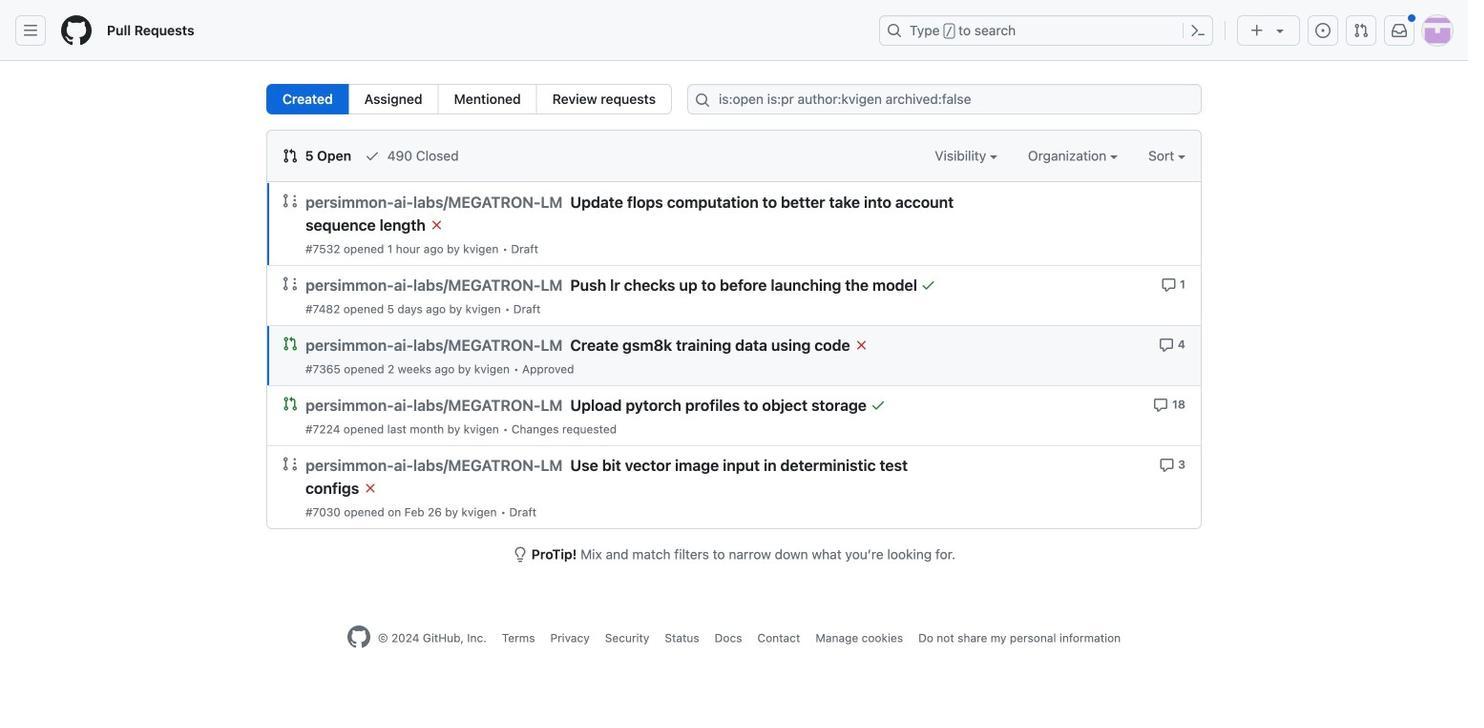 Task type: locate. For each thing, give the bounding box(es) containing it.
draft pull request image up open pull request icon
[[283, 276, 298, 292]]

homepage image
[[61, 15, 92, 46], [347, 626, 370, 649]]

open pull request element
[[283, 336, 298, 352], [283, 396, 298, 412]]

draft pull request image down open pull request image
[[283, 457, 298, 472]]

0 vertical spatial homepage image
[[61, 15, 92, 46]]

1 vertical spatial homepage image
[[347, 626, 370, 649]]

open pull request element down open pull request icon
[[283, 396, 298, 412]]

0 vertical spatial open pull request element
[[283, 336, 298, 352]]

1 vertical spatial draft pull request element
[[283, 276, 298, 292]]

6 / 6 checks ok image
[[870, 398, 886, 413]]

0 horizontal spatial git pull request image
[[283, 148, 298, 164]]

open pull request image
[[283, 337, 298, 352]]

0 vertical spatial draft pull request element
[[283, 193, 298, 209]]

0 horizontal spatial homepage image
[[61, 15, 92, 46]]

comment image
[[1159, 338, 1174, 353], [1153, 398, 1169, 413], [1159, 458, 1175, 473]]

2 vertical spatial comment image
[[1159, 458, 1175, 473]]

2 vertical spatial draft pull request element
[[283, 456, 298, 472]]

1 vertical spatial open pull request element
[[283, 396, 298, 412]]

1 vertical spatial comment image
[[1153, 398, 1169, 413]]

1 open pull request element from the top
[[283, 336, 298, 352]]

2 open pull request element from the top
[[283, 396, 298, 412]]

1 draft pull request element from the top
[[283, 193, 298, 209]]

1 horizontal spatial homepage image
[[347, 626, 370, 649]]

issue opened image
[[1316, 23, 1331, 38]]

command palette image
[[1191, 23, 1206, 38]]

2 draft pull request image from the top
[[283, 457, 298, 472]]

0 vertical spatial 5 / 6 checks ok image
[[854, 338, 869, 353]]

0 vertical spatial git pull request image
[[1354, 23, 1369, 38]]

open pull request element up open pull request image
[[283, 336, 298, 352]]

Issues search field
[[687, 84, 1202, 115]]

1 vertical spatial draft pull request image
[[283, 457, 298, 472]]

1 horizontal spatial 5 / 6 checks ok image
[[854, 338, 869, 353]]

1 vertical spatial 5 / 6 checks ok image
[[363, 481, 378, 496]]

search image
[[695, 93, 710, 108]]

2 draft pull request element from the top
[[283, 276, 298, 292]]

light bulb image
[[513, 548, 528, 563]]

git pull request image right 'issue opened' icon
[[1354, 23, 1369, 38]]

1 horizontal spatial git pull request image
[[1354, 23, 1369, 38]]

open pull request element for 5 / 6 checks ok icon related to open pull request icon
[[283, 336, 298, 352]]

open pull request element for 6 / 6 checks ok image
[[283, 396, 298, 412]]

draft pull request image
[[283, 193, 298, 209]]

git pull request image up draft pull request icon
[[283, 148, 298, 164]]

5 / 6 checks ok image for 2nd draft pull request image from the top
[[363, 481, 378, 496]]

git pull request image
[[1354, 23, 1369, 38], [283, 148, 298, 164]]

0 horizontal spatial 5 / 6 checks ok image
[[363, 481, 378, 496]]

comment image for 5 / 6 checks ok icon related to open pull request icon
[[1159, 338, 1174, 353]]

draft pull request element
[[283, 193, 298, 209], [283, 276, 298, 292], [283, 456, 298, 472]]

0 vertical spatial draft pull request image
[[283, 276, 298, 292]]

0 vertical spatial comment image
[[1159, 338, 1174, 353]]

draft pull request image
[[283, 276, 298, 292], [283, 457, 298, 472]]

5 / 6 checks ok image
[[854, 338, 869, 353], [363, 481, 378, 496]]



Task type: describe. For each thing, give the bounding box(es) containing it.
plus image
[[1250, 23, 1265, 38]]

1 vertical spatial git pull request image
[[283, 148, 298, 164]]

7 / 7 checks ok image
[[921, 278, 936, 293]]

open pull request image
[[283, 397, 298, 412]]

1 draft pull request image from the top
[[283, 276, 298, 292]]

comment image for 6 / 6 checks ok image
[[1153, 398, 1169, 413]]

comment image for 5 / 6 checks ok icon corresponding to 2nd draft pull request image from the top
[[1159, 458, 1175, 473]]

5 / 6 checks ok image
[[429, 218, 445, 233]]

check image
[[365, 148, 380, 164]]

triangle down image
[[1273, 23, 1288, 38]]

pull requests element
[[266, 84, 672, 115]]

draft pull request element for 7 / 7 checks ok image
[[283, 276, 298, 292]]

5 / 6 checks ok image for open pull request icon
[[854, 338, 869, 353]]

Search all issues text field
[[687, 84, 1202, 115]]

3 draft pull request element from the top
[[283, 456, 298, 472]]

notifications image
[[1392, 23, 1407, 38]]

draft pull request element for 5 / 6 checks ok image
[[283, 193, 298, 209]]

comment image
[[1161, 278, 1176, 293]]



Task type: vqa. For each thing, say whether or not it's contained in the screenshot.
help wanted
no



